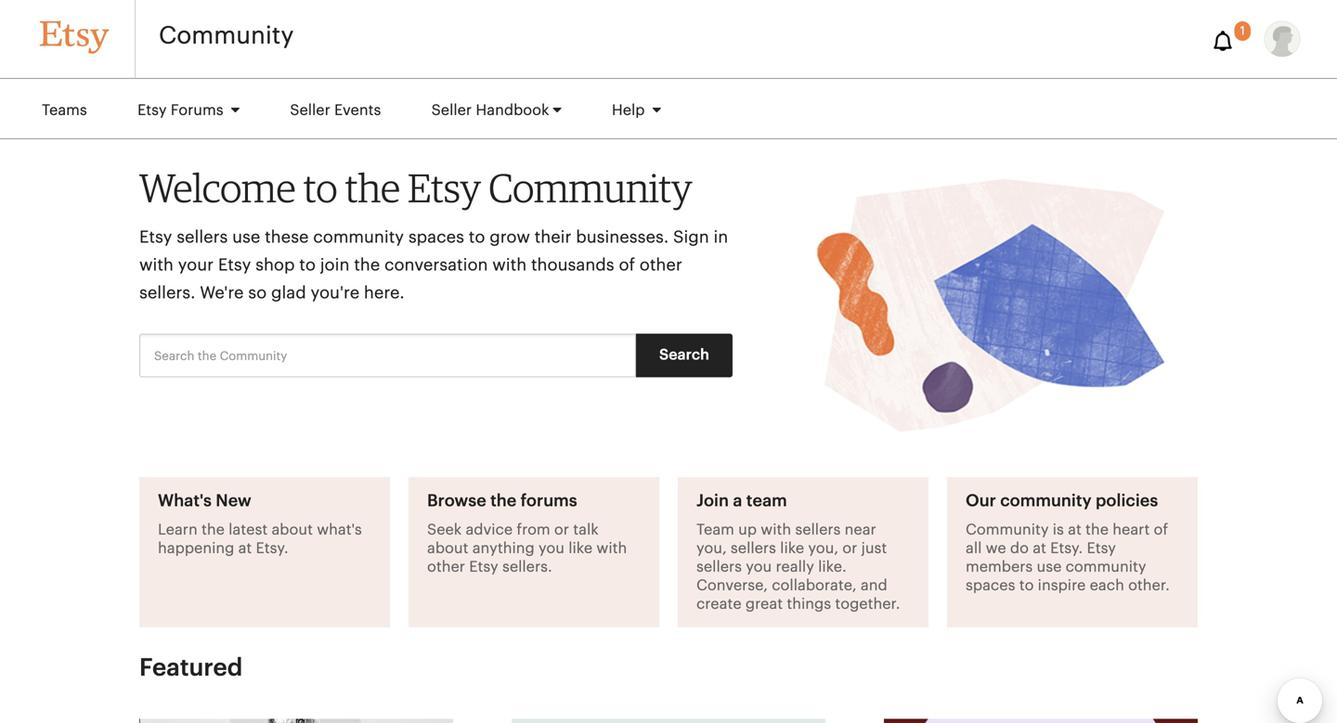 Task type: vqa. For each thing, say whether or not it's contained in the screenshot.
Team up with sellers near you, sellers like you, or just sellers you really like. Converse, collaborate, and create great things together.
yes



Task type: describe. For each thing, give the bounding box(es) containing it.
learn the latest about what's happening at etsy.
[[158, 523, 362, 556]]

we
[[986, 541, 1006, 556]]

what's
[[317, 523, 362, 538]]

etsy insights: crafting customer communication element
[[512, 719, 826, 723]]

learn
[[158, 523, 198, 538]]

do
[[1010, 541, 1029, 556]]

seller for seller handbook
[[431, 103, 472, 118]]

in
[[714, 229, 728, 246]]

like.
[[818, 560, 847, 575]]

etsy inside menu bar
[[137, 103, 167, 118]]

seller events link
[[267, 94, 404, 127]]

teams
[[42, 103, 87, 118]]

is
[[1053, 523, 1064, 538]]

all
[[966, 541, 982, 556]]

how have your items helped shape a buyer's traditions? element
[[139, 719, 453, 723]]

new
[[216, 493, 251, 510]]

1 vertical spatial community
[[1000, 493, 1092, 510]]

with left your
[[139, 257, 174, 274]]

to left join
[[299, 257, 316, 274]]

community inside etsy sellers use these community spaces to grow their businesses. sign in with your etsy shop to join the conversation with thousands of other sellers. we're so glad you're here.
[[313, 229, 404, 246]]

you're
[[311, 285, 359, 302]]

other.
[[1128, 578, 1170, 593]]

join
[[696, 493, 729, 510]]

community is at the heart of all we do at etsy. etsy members use community spaces to inspire each other.
[[966, 523, 1170, 593]]

team
[[696, 523, 734, 538]]

together.
[[835, 597, 900, 612]]

happening
[[158, 541, 234, 556]]

use inside etsy sellers use these community spaces to grow their businesses. sign in with your etsy shop to join the conversation with thousands of other sellers. we're so glad you're here.
[[232, 229, 260, 246]]

converse,
[[696, 578, 768, 593]]

like inside 'seek advice from or talk about anything you like with other etsy sellers.'
[[568, 541, 593, 556]]

grow
[[490, 229, 530, 246]]

featured
[[139, 656, 243, 680]]

glad
[[271, 285, 306, 302]]

your
[[178, 257, 214, 274]]

we're
[[200, 285, 244, 302]]

near
[[845, 523, 876, 538]]

etsy up conversation
[[408, 171, 481, 211]]

2 horizontal spatial at
[[1068, 523, 1082, 538]]

their
[[534, 229, 571, 246]]

these
[[265, 229, 309, 246]]

the inside learn the latest about what's happening at etsy.
[[201, 523, 225, 538]]

latest
[[229, 523, 268, 538]]

community inside community is at the heart of all we do at etsy. etsy members use community spaces to inspire each other.
[[1066, 560, 1146, 575]]

the inside community is at the heart of all we do at etsy. etsy members use community spaces to inspire each other.
[[1086, 523, 1109, 538]]

browse the forums
[[427, 493, 577, 510]]

or inside 'seek advice from or talk about anything you like with other etsy sellers.'
[[554, 523, 569, 538]]

with down grow
[[492, 257, 527, 274]]

the up advice
[[490, 493, 517, 510]]

the down events
[[345, 171, 400, 211]]

etsy down welcome
[[139, 229, 172, 246]]

to up these
[[303, 171, 337, 211]]

from
[[517, 523, 550, 538]]

seller events
[[290, 103, 381, 118]]

team
[[746, 493, 787, 510]]

etsy. inside community is at the heart of all we do at etsy. etsy members use community spaces to inspire each other.
[[1050, 541, 1083, 556]]

the inside etsy sellers use these community spaces to grow their businesses. sign in with your etsy shop to join the conversation with thousands of other sellers. we're so glad you're here.
[[354, 257, 380, 274]]

teams link
[[19, 94, 110, 127]]

create
[[696, 597, 742, 612]]

events
[[334, 103, 381, 118]]

sellers up converse, on the bottom right of the page
[[696, 560, 742, 575]]

sellers down up at the bottom of the page
[[731, 541, 776, 556]]

etsy sellers use these community spaces to grow their businesses. sign in with your etsy shop to join the conversation with thousands of other sellers. we're so glad you're here.
[[139, 229, 728, 302]]

to inside community is at the heart of all we do at etsy. etsy members use community spaces to inspire each other.
[[1019, 578, 1034, 593]]

spaces inside community is at the heart of all we do at etsy. etsy members use community spaces to inspire each other.
[[966, 578, 1015, 593]]

join
[[320, 257, 350, 274]]

about inside learn the latest about what's happening at etsy.
[[272, 523, 313, 538]]



Task type: locate. For each thing, give the bounding box(es) containing it.
2 seller from the left
[[431, 103, 472, 118]]

community link
[[159, 24, 294, 48]]

etsy forums
[[137, 103, 227, 118]]

1 vertical spatial use
[[1037, 560, 1062, 575]]

welcome to the etsy community image
[[806, 166, 1177, 445]]

0 vertical spatial use
[[232, 229, 260, 246]]

welcome to the etsy community
[[139, 171, 692, 211]]

of
[[619, 257, 635, 274], [1154, 523, 1168, 538]]

1 horizontal spatial sellers.
[[502, 560, 552, 575]]

other
[[640, 257, 682, 274], [427, 560, 465, 575]]

community up join
[[313, 229, 404, 246]]

seller
[[290, 103, 330, 118], [431, 103, 472, 118]]

things
[[787, 597, 831, 612]]

join a team
[[696, 493, 787, 510]]

seek
[[427, 523, 462, 538]]

like up really
[[780, 541, 804, 556]]

0 vertical spatial sellers.
[[139, 285, 195, 302]]

0 vertical spatial community
[[159, 24, 294, 48]]

of inside community is at the heart of all we do at etsy. etsy members use community spaces to inspire each other.
[[1154, 523, 1168, 538]]

sellers. inside etsy sellers use these community spaces to grow their businesses. sign in with your etsy shop to join the conversation with thousands of other sellers. we're so glad you're here.
[[139, 285, 195, 302]]

of down businesses.
[[619, 257, 635, 274]]

spaces inside etsy sellers use these community spaces to grow their businesses. sign in with your etsy shop to join the conversation with thousands of other sellers. we're so glad you're here.
[[408, 229, 464, 246]]

the left heart on the right
[[1086, 523, 1109, 538]]

browse
[[427, 493, 486, 510]]

1 vertical spatial about
[[427, 541, 468, 556]]

a
[[733, 493, 742, 510]]

1 horizontal spatial spaces
[[966, 578, 1015, 593]]

help link
[[589, 94, 684, 127]]

use
[[232, 229, 260, 246], [1037, 560, 1062, 575]]

like down talk
[[568, 541, 593, 556]]

of right heart on the right
[[1154, 523, 1168, 538]]

inspire
[[1038, 578, 1086, 593]]

2 vertical spatial community
[[966, 523, 1049, 538]]

0 horizontal spatial other
[[427, 560, 465, 575]]

other down sign at the top right of page
[[640, 257, 682, 274]]

sellers.
[[139, 285, 195, 302], [502, 560, 552, 575]]

community for community is at the heart of all we do at etsy. etsy members use community spaces to inspire each other.
[[966, 523, 1049, 538]]

or left talk
[[554, 523, 569, 538]]

0 vertical spatial other
[[640, 257, 682, 274]]

the up "happening"
[[201, 523, 225, 538]]

etsy. down is
[[1050, 541, 1083, 556]]

so
[[248, 285, 267, 302]]

etsy up we're
[[218, 257, 251, 274]]

and
[[861, 578, 887, 593]]

0 horizontal spatial spaces
[[408, 229, 464, 246]]

etsy
[[137, 103, 167, 118], [408, 171, 481, 211], [139, 229, 172, 246], [218, 257, 251, 274], [1087, 541, 1116, 556], [469, 560, 498, 575]]

community for community
[[159, 24, 294, 48]]

members
[[966, 560, 1033, 575]]

you inside team up with sellers near you, sellers like you, or just sellers you really like. converse, collaborate, and create great things together.
[[746, 560, 772, 575]]

anything
[[472, 541, 535, 556]]

sellers. inside 'seek advice from or talk about anything you like with other etsy sellers.'
[[502, 560, 552, 575]]

etsy inside 'seek advice from or talk about anything you like with other etsy sellers.'
[[469, 560, 498, 575]]

the
[[345, 171, 400, 211], [354, 257, 380, 274], [490, 493, 517, 510], [201, 523, 225, 538], [1086, 523, 1109, 538]]

you down from
[[539, 541, 565, 556]]

businesses.
[[576, 229, 669, 246]]

1 vertical spatial of
[[1154, 523, 1168, 538]]

you, down team
[[696, 541, 727, 556]]

team up with sellers near you, sellers like you, or just sellers you really like. converse, collaborate, and create great things together.
[[696, 523, 900, 612]]

menu bar
[[19, 79, 1314, 138]]

0 vertical spatial of
[[619, 257, 635, 274]]

or inside team up with sellers near you, sellers like you, or just sellers you really like. converse, collaborate, and create great things together.
[[842, 541, 857, 556]]

at down the latest
[[238, 541, 252, 556]]

1 horizontal spatial at
[[1033, 541, 1046, 556]]

seller handbook
[[431, 103, 549, 118]]

conversation
[[384, 257, 488, 274]]

or down near
[[842, 541, 857, 556]]

other inside etsy sellers use these community spaces to grow their businesses. sign in with your etsy shop to join the conversation with thousands of other sellers. we're so glad you're here.
[[640, 257, 682, 274]]

2 you, from the left
[[808, 541, 839, 556]]

0 vertical spatial community
[[313, 229, 404, 246]]

etsy. inside learn the latest about what's happening at etsy.
[[256, 541, 288, 556]]

Search text field
[[139, 334, 636, 377]]

spaces up conversation
[[408, 229, 464, 246]]

1 horizontal spatial community
[[489, 171, 692, 211]]

1 vertical spatial community
[[489, 171, 692, 211]]

of inside etsy sellers use these community spaces to grow their businesses. sign in with your etsy shop to join the conversation with thousands of other sellers. we're so glad you're here.
[[619, 257, 635, 274]]

sellers up your
[[177, 229, 228, 246]]

0 horizontal spatial at
[[238, 541, 252, 556]]

about right the latest
[[272, 523, 313, 538]]

seek advice from or talk about anything you like with other etsy sellers.
[[427, 523, 627, 575]]

2 like from the left
[[780, 541, 804, 556]]

0 horizontal spatial of
[[619, 257, 635, 274]]

with inside team up with sellers near you, sellers like you, or just sellers you really like. converse, collaborate, and create great things together.
[[761, 523, 791, 538]]

heart
[[1113, 523, 1150, 538]]

1
[[1240, 25, 1245, 37]]

at inside learn the latest about what's happening at etsy.
[[238, 541, 252, 556]]

0 vertical spatial you
[[539, 541, 565, 556]]

at
[[1068, 523, 1082, 538], [238, 541, 252, 556], [1033, 541, 1046, 556]]

great
[[746, 597, 783, 612]]

about down "seek"
[[427, 541, 468, 556]]

to down members
[[1019, 578, 1034, 593]]

our community policies
[[966, 493, 1158, 510]]

community inside community is at the heart of all we do at etsy. etsy members use community spaces to inspire each other.
[[966, 523, 1049, 538]]

community
[[313, 229, 404, 246], [1000, 493, 1092, 510], [1066, 560, 1146, 575]]

sellers
[[177, 229, 228, 246], [795, 523, 841, 538], [731, 541, 776, 556], [696, 560, 742, 575]]

with inside 'seek advice from or talk about anything you like with other etsy sellers.'
[[597, 541, 627, 556]]

1 seller from the left
[[290, 103, 330, 118]]

u2mox1ikhsg3c7i4 image
[[1265, 21, 1300, 57]]

policies
[[1096, 493, 1158, 510]]

1 vertical spatial you
[[746, 560, 772, 575]]

community up we
[[966, 523, 1049, 538]]

spaces
[[408, 229, 464, 246], [966, 578, 1015, 593]]

1 etsy. from the left
[[256, 541, 288, 556]]

0 horizontal spatial you
[[539, 541, 565, 556]]

0 vertical spatial or
[[554, 523, 569, 538]]

up
[[738, 523, 757, 538]]

etsy down heart on the right
[[1087, 541, 1116, 556]]

use up inspire
[[1037, 560, 1062, 575]]

here.
[[364, 285, 405, 302]]

0 horizontal spatial or
[[554, 523, 569, 538]]

sellers up like.
[[795, 523, 841, 538]]

1 like from the left
[[568, 541, 593, 556]]

0 vertical spatial spaces
[[408, 229, 464, 246]]

1 you, from the left
[[696, 541, 727, 556]]

you inside 'seek advice from or talk about anything you like with other etsy sellers.'
[[539, 541, 565, 556]]

1 horizontal spatial about
[[427, 541, 468, 556]]

use inside community is at the heart of all we do at etsy. etsy members use community spaces to inspire each other.
[[1037, 560, 1062, 575]]

0 vertical spatial about
[[272, 523, 313, 538]]

1 horizontal spatial etsy.
[[1050, 541, 1083, 556]]

you,
[[696, 541, 727, 556], [808, 541, 839, 556]]

featured heading
[[139, 654, 1198, 691]]

None submit
[[636, 334, 733, 377]]

2 horizontal spatial community
[[966, 523, 1049, 538]]

1 horizontal spatial you
[[746, 560, 772, 575]]

1 vertical spatial sellers.
[[502, 560, 552, 575]]

or
[[554, 523, 569, 538], [842, 541, 857, 556]]

at right do
[[1033, 541, 1046, 556]]

forums
[[521, 493, 577, 510]]

etsy forums link
[[114, 94, 263, 127]]

welcome
[[139, 171, 296, 211]]

seller inside seller handbook link
[[431, 103, 472, 118]]

use up shop
[[232, 229, 260, 246]]

seller left the handbook
[[431, 103, 472, 118]]

2 etsy. from the left
[[1050, 541, 1083, 556]]

you, up like.
[[808, 541, 839, 556]]

with down talk
[[597, 541, 627, 556]]

community up "forums"
[[159, 24, 294, 48]]

to left grow
[[469, 229, 485, 246]]

what's
[[158, 493, 212, 510]]

community up the each
[[1066, 560, 1146, 575]]

to
[[303, 171, 337, 211], [469, 229, 485, 246], [299, 257, 316, 274], [1019, 578, 1034, 593]]

just
[[861, 541, 887, 556]]

seller handbook link
[[408, 94, 585, 127]]

other down "seek"
[[427, 560, 465, 575]]

our
[[966, 493, 996, 510]]

2 vertical spatial community
[[1066, 560, 1146, 575]]

sellers. down your
[[139, 285, 195, 302]]

advice
[[466, 523, 513, 538]]

seller for seller events
[[290, 103, 330, 118]]

community up is
[[1000, 493, 1092, 510]]

1 horizontal spatial like
[[780, 541, 804, 556]]

like inside team up with sellers near you, sellers like you, or just sellers you really like. converse, collaborate, and create great things together.
[[780, 541, 804, 556]]

seller left events
[[290, 103, 330, 118]]

0 horizontal spatial you,
[[696, 541, 727, 556]]

at right is
[[1068, 523, 1082, 538]]

talk
[[573, 523, 599, 538]]

1 vertical spatial other
[[427, 560, 465, 575]]

seller inside seller events link
[[290, 103, 330, 118]]

about
[[272, 523, 313, 538], [427, 541, 468, 556]]

with right up at the bottom of the page
[[761, 523, 791, 538]]

the right join
[[354, 257, 380, 274]]

each
[[1090, 578, 1124, 593]]

about inside 'seek advice from or talk about anything you like with other etsy sellers.'
[[427, 541, 468, 556]]

other inside 'seek advice from or talk about anything you like with other etsy sellers.'
[[427, 560, 465, 575]]

1 horizontal spatial of
[[1154, 523, 1168, 538]]

community up businesses.
[[489, 171, 692, 211]]

0 horizontal spatial etsy.
[[256, 541, 288, 556]]

what's new
[[158, 493, 251, 510]]

you
[[539, 541, 565, 556], [746, 560, 772, 575]]

sellers inside etsy sellers use these community spaces to grow their businesses. sign in with your etsy shop to join the conversation with thousands of other sellers. we're so glad you're here.
[[177, 229, 228, 246]]

0 horizontal spatial like
[[568, 541, 593, 556]]

0 horizontal spatial use
[[232, 229, 260, 246]]

1 vertical spatial or
[[842, 541, 857, 556]]

etsy. down the latest
[[256, 541, 288, 556]]

1 horizontal spatial use
[[1037, 560, 1062, 575]]

etsy inside community is at the heart of all we do at etsy. etsy members use community spaces to inspire each other.
[[1087, 541, 1116, 556]]

like
[[568, 541, 593, 556], [780, 541, 804, 556]]

0 horizontal spatial about
[[272, 523, 313, 538]]

help
[[612, 103, 649, 118]]

etsy down anything in the bottom left of the page
[[469, 560, 498, 575]]

thousands
[[531, 257, 614, 274]]

1 horizontal spatial other
[[640, 257, 682, 274]]

etsy insights: 2023 seller year in review element
[[884, 719, 1198, 723]]

shop
[[255, 257, 295, 274]]

etsy.
[[256, 541, 288, 556], [1050, 541, 1083, 556]]

sign
[[673, 229, 709, 246]]

sellers. down anything in the bottom left of the page
[[502, 560, 552, 575]]

collaborate,
[[772, 578, 857, 593]]

0 horizontal spatial sellers.
[[139, 285, 195, 302]]

you up converse, on the bottom right of the page
[[746, 560, 772, 575]]

0 horizontal spatial seller
[[290, 103, 330, 118]]

1 horizontal spatial or
[[842, 541, 857, 556]]

with
[[139, 257, 174, 274], [492, 257, 527, 274], [761, 523, 791, 538], [597, 541, 627, 556]]

1 horizontal spatial you,
[[808, 541, 839, 556]]

forums
[[171, 103, 223, 118]]

handbook
[[476, 103, 549, 118]]

menu bar containing teams
[[19, 79, 1314, 138]]

0 horizontal spatial community
[[159, 24, 294, 48]]

spaces down members
[[966, 578, 1015, 593]]

etsy left "forums"
[[137, 103, 167, 118]]

really
[[776, 560, 814, 575]]

community
[[159, 24, 294, 48], [489, 171, 692, 211], [966, 523, 1049, 538]]

1 vertical spatial spaces
[[966, 578, 1015, 593]]

1 horizontal spatial seller
[[431, 103, 472, 118]]



